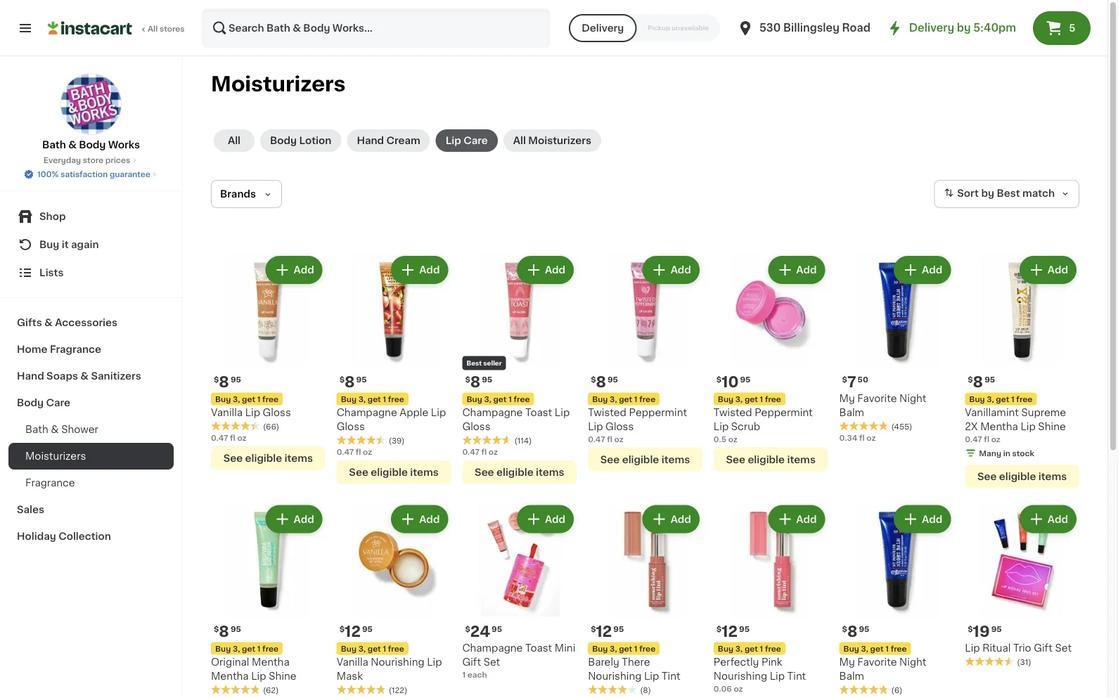 Task type: vqa. For each thing, say whether or not it's contained in the screenshot.


Task type: describe. For each thing, give the bounding box(es) containing it.
95 inside $ 24 95
[[492, 625, 502, 633]]

all moisturizers link
[[503, 129, 601, 152]]

moisturizers inside "link"
[[25, 452, 86, 461]]

night for 7
[[900, 394, 927, 404]]

home
[[17, 345, 47, 355]]

$ inside $ 7 50
[[842, 376, 848, 384]]

product group containing 24
[[462, 503, 577, 681]]

0.47 inside twisted peppermint lip gloss 0.47 fl oz
[[588, 436, 605, 443]]

95 for twisted peppermint lip scrub
[[740, 376, 751, 384]]

1 for vanillamint supreme 2x mentha lip shine
[[1012, 395, 1015, 403]]

$ 8 95 for vanillamint supreme 2x mentha lip shine
[[968, 375, 995, 390]]

best for best match
[[997, 189, 1020, 199]]

gifts & accessories
[[17, 318, 117, 328]]

2 vertical spatial mentha
[[211, 671, 249, 681]]

8 for my favorite night balm
[[848, 625, 858, 639]]

see eligible items for champagne apple lip gloss
[[349, 468, 439, 478]]

3, for twisted peppermint lip scrub
[[736, 395, 743, 403]]

bath for bath & body works
[[42, 140, 66, 150]]

get for twisted peppermint lip scrub
[[745, 395, 758, 403]]

moisturizers link
[[8, 443, 174, 470]]

3, for my favorite night balm
[[861, 645, 869, 653]]

sanitizers
[[91, 371, 141, 381]]

$ 7 50
[[842, 375, 869, 390]]

free for twisted peppermint lip scrub
[[765, 395, 781, 403]]

delivery by 5:40pm link
[[887, 20, 1016, 37]]

nourishing for perfectly
[[714, 671, 767, 681]]

pink
[[762, 657, 783, 667]]

barely
[[588, 657, 620, 667]]

95 inside '$ 19 95'
[[992, 625, 1002, 633]]

stores
[[160, 25, 185, 33]]

95 for vanilla nourishing lip mask
[[362, 625, 373, 633]]

5
[[1069, 23, 1076, 33]]

lists link
[[8, 259, 174, 287]]

holiday collection
[[17, 532, 111, 542]]

lip inside twisted peppermint lip gloss 0.47 fl oz
[[588, 422, 603, 432]]

items for vanillamint supreme 2x mentha lip shine
[[1039, 472, 1067, 482]]

by for delivery
[[957, 23, 971, 33]]

original mentha mentha lip shine
[[211, 657, 297, 681]]

8 for twisted peppermint lip gloss
[[596, 375, 606, 390]]

scrub
[[731, 422, 761, 432]]

buy 3, get 1 free for twisted peppermint lip gloss
[[592, 395, 656, 403]]

fragrance link
[[8, 470, 174, 497]]

see for twisted peppermint lip scrub
[[726, 455, 746, 465]]

apple
[[400, 408, 429, 418]]

see eligible items button for twisted peppermint lip gloss
[[588, 448, 703, 472]]

buy for original mentha mentha lip shine
[[215, 645, 231, 653]]

100% satisfaction guarantee button
[[23, 166, 159, 180]]

buy it again link
[[8, 231, 174, 259]]

lists
[[39, 268, 64, 278]]

holiday collection link
[[8, 523, 174, 550]]

3, for barely there nourishing lip tint
[[610, 645, 617, 653]]

home fragrance
[[17, 345, 101, 355]]

bath for bath & shower
[[25, 425, 48, 435]]

bath & body works
[[42, 140, 140, 150]]

see eligible items for vanillamint supreme 2x mentha lip shine
[[978, 472, 1067, 482]]

$ 8 95 for twisted peppermint lip gloss
[[591, 375, 618, 390]]

buy 3, get 1 free for vanillamint supreme 2x mentha lip shine
[[970, 395, 1033, 403]]

each
[[468, 671, 487, 679]]

Best match Sort by field
[[934, 180, 1080, 208]]

original
[[211, 657, 249, 667]]

$ for original mentha mentha lip shine
[[214, 625, 219, 633]]

champagne apple lip gloss
[[337, 408, 446, 432]]

buy 3, get 1 free for vanilla nourishing lip mask
[[341, 645, 404, 653]]

19
[[973, 625, 990, 639]]

0.06
[[714, 685, 732, 693]]

best seller
[[467, 360, 502, 367]]

get for twisted peppermint lip gloss
[[619, 395, 632, 403]]

free for vanilla lip gloss
[[262, 395, 279, 403]]

buy 3, get 1 free for barely there nourishing lip tint
[[592, 645, 656, 653]]

all moisturizers
[[513, 136, 592, 146]]

free for champagne toast lip gloss
[[514, 395, 530, 403]]

buy for my favorite night balm
[[844, 645, 859, 653]]

3 12 from the left
[[722, 625, 738, 639]]

gifts & accessories link
[[8, 310, 174, 336]]

shine inside vanillamint supreme 2x mentha lip shine 0.47 fl oz
[[1038, 422, 1066, 432]]

& inside hand soaps & sanitizers link
[[80, 371, 89, 381]]

buy 3, get 1 free for my favorite night balm
[[844, 645, 907, 653]]

get for vanilla nourishing lip mask
[[368, 645, 381, 653]]

hand for hand soaps & sanitizers
[[17, 371, 44, 381]]

1 for barely there nourishing lip tint
[[634, 645, 638, 653]]

buy 3, get 1 free for original mentha mentha lip shine
[[215, 645, 279, 653]]

530
[[760, 23, 781, 33]]

oz inside twisted peppermint lip gloss 0.47 fl oz
[[614, 436, 624, 443]]

1 for my favorite night balm
[[886, 645, 889, 653]]

bath & body works logo image
[[60, 73, 122, 135]]

lip inside the vanilla nourishing lip mask
[[427, 657, 442, 667]]

24
[[470, 625, 490, 639]]

(114)
[[514, 437, 532, 445]]

5 button
[[1033, 11, 1091, 45]]

prices
[[105, 157, 130, 164]]

7
[[848, 375, 856, 390]]

see for twisted peppermint lip gloss
[[601, 455, 620, 465]]

everyday store prices link
[[43, 155, 139, 166]]

(122)
[[389, 687, 408, 695]]

8 for original mentha mentha lip shine
[[219, 625, 229, 639]]

0.47 for champagne toast lip gloss
[[462, 449, 480, 456]]

body care
[[17, 398, 70, 408]]

delivery button
[[569, 14, 637, 42]]

10
[[722, 375, 739, 390]]

perfectly
[[714, 657, 759, 667]]

lip inside perfectly pink nourishing lip tint 0.06 oz
[[770, 671, 785, 681]]

vanilla lip gloss
[[211, 408, 291, 418]]

lip inside twisted peppermint lip scrub 0.5 oz
[[714, 422, 729, 432]]

get for champagne apple lip gloss
[[368, 395, 381, 403]]

body lotion link
[[260, 129, 341, 152]]

items for twisted peppermint lip scrub
[[787, 455, 816, 465]]

body for body lotion
[[270, 136, 297, 146]]

peppermint for 10
[[755, 408, 813, 418]]

gift for lip ritual trio gift set
[[1034, 643, 1053, 653]]

buy for champagne apple lip gloss
[[341, 395, 357, 403]]

95 for vanillamint supreme 2x mentha lip shine
[[985, 376, 995, 384]]

brands button
[[211, 180, 282, 208]]

oz inside twisted peppermint lip scrub 0.5 oz
[[729, 436, 738, 443]]

Search field
[[203, 10, 549, 46]]

nourishing inside the vanilla nourishing lip mask
[[371, 657, 425, 667]]

fl for vanilla lip gloss
[[230, 435, 235, 442]]

everyday store prices
[[43, 157, 130, 164]]

care for lip care
[[464, 136, 488, 146]]

gloss for champagne toast lip gloss
[[462, 422, 491, 432]]

0.34
[[840, 435, 858, 442]]

3, for twisted peppermint lip gloss
[[610, 395, 617, 403]]

1 vertical spatial mentha
[[252, 657, 290, 667]]

8 for vanillamint supreme 2x mentha lip shine
[[973, 375, 983, 390]]

0.47 for champagne apple lip gloss
[[337, 449, 354, 456]]

eligible for champagne apple lip gloss
[[371, 468, 408, 478]]

mask
[[337, 671, 363, 681]]

free for perfectly pink nourishing lip tint
[[765, 645, 781, 653]]

delivery by 5:40pm
[[909, 23, 1016, 33]]

1 for original mentha mentha lip shine
[[257, 645, 261, 653]]

vanillamint
[[965, 408, 1019, 418]]

all for all
[[228, 136, 241, 146]]

billingsley
[[784, 23, 840, 33]]

get for vanilla lip gloss
[[242, 395, 255, 403]]

lip inside original mentha mentha lip shine
[[251, 671, 266, 681]]

trio
[[1014, 643, 1032, 653]]

fl inside vanillamint supreme 2x mentha lip shine 0.47 fl oz
[[984, 436, 990, 443]]

see eligible items button for twisted peppermint lip scrub
[[714, 448, 828, 472]]

$ for champagne apple lip gloss
[[340, 376, 345, 384]]

bath & shower link
[[8, 416, 174, 443]]

8 for champagne toast lip gloss
[[470, 375, 481, 390]]

(6)
[[892, 687, 903, 695]]

1 inside champagne toast mini gift set 1 each
[[462, 671, 466, 679]]

buy 3, get 1 free for champagne apple lip gloss
[[341, 395, 404, 403]]

bath & body works link
[[42, 73, 140, 152]]

accessories
[[55, 318, 117, 328]]

(66)
[[263, 423, 279, 431]]

product group containing 10
[[714, 253, 828, 472]]

road
[[842, 23, 871, 33]]

fl inside twisted peppermint lip gloss 0.47 fl oz
[[607, 436, 613, 443]]

3, for vanilla lip gloss
[[233, 395, 240, 403]]

buy it again
[[39, 240, 99, 250]]

items for champagne toast lip gloss
[[536, 468, 564, 478]]

sales
[[17, 505, 44, 515]]

set for lip ritual trio gift set
[[1055, 643, 1072, 653]]

vanillamint supreme 2x mentha lip shine 0.47 fl oz
[[965, 408, 1066, 443]]

lip inside vanillamint supreme 2x mentha lip shine 0.47 fl oz
[[1021, 422, 1036, 432]]

see eligible items for vanilla lip gloss
[[223, 454, 313, 464]]

(39)
[[389, 437, 405, 445]]

supreme
[[1022, 408, 1066, 418]]

champagne toast mini gift set 1 each
[[462, 643, 576, 679]]

get for barely there nourishing lip tint
[[619, 645, 632, 653]]

530 billingsley road
[[760, 23, 871, 33]]

1 vertical spatial fragrance
[[25, 478, 75, 488]]

1 for twisted peppermint lip scrub
[[760, 395, 763, 403]]

delivery for delivery
[[582, 23, 624, 33]]

hand cream
[[357, 136, 420, 146]]

match
[[1023, 189, 1055, 199]]

twisted for 8
[[588, 408, 627, 418]]

0 vertical spatial fragrance
[[50, 345, 101, 355]]

vanilla nourishing lip mask
[[337, 657, 442, 681]]

brands
[[220, 189, 256, 199]]

oz inside vanillamint supreme 2x mentha lip shine 0.47 fl oz
[[992, 436, 1001, 443]]

tint for barely there nourishing lip tint
[[662, 671, 681, 681]]

shop link
[[8, 203, 174, 231]]

see eligible items for champagne toast lip gloss
[[475, 468, 564, 478]]

all for all moisturizers
[[513, 136, 526, 146]]

buy for twisted peppermint lip scrub
[[718, 395, 734, 403]]

lip inside champagne toast lip gloss
[[555, 408, 570, 418]]

collection
[[58, 532, 111, 542]]



Task type: locate. For each thing, give the bounding box(es) containing it.
ritual
[[983, 643, 1011, 653]]

1 vertical spatial gift
[[462, 657, 481, 667]]

night up (455)
[[900, 394, 927, 404]]

sort by
[[958, 189, 995, 199]]

eligible down twisted peppermint lip gloss 0.47 fl oz
[[622, 455, 659, 465]]

buy for perfectly pink nourishing lip tint
[[718, 645, 734, 653]]

gloss for champagne apple lip gloss
[[337, 422, 365, 432]]

shine inside original mentha mentha lip shine
[[269, 671, 297, 681]]

1 vertical spatial hand
[[17, 371, 44, 381]]

0 vertical spatial balm
[[840, 408, 865, 418]]

1 horizontal spatial best
[[997, 189, 1020, 199]]

mentha
[[981, 422, 1018, 432], [252, 657, 290, 667], [211, 671, 249, 681]]

$ for twisted peppermint lip gloss
[[591, 376, 596, 384]]

95 for my favorite night balm
[[859, 625, 870, 633]]

& inside gifts & accessories link
[[44, 318, 53, 328]]

2 horizontal spatial $ 12 95
[[717, 625, 750, 639]]

gift inside champagne toast mini gift set 1 each
[[462, 657, 481, 667]]

0 horizontal spatial gift
[[462, 657, 481, 667]]

set
[[1055, 643, 1072, 653], [484, 657, 500, 667]]

1 vertical spatial best
[[467, 360, 482, 367]]

buy 3, get 1 free up the vanilla nourishing lip mask
[[341, 645, 404, 653]]

$ for twisted peppermint lip scrub
[[717, 376, 722, 384]]

530 billingsley road button
[[737, 8, 871, 48]]

product group
[[211, 253, 325, 471], [337, 253, 451, 485], [462, 253, 577, 485], [588, 253, 703, 472], [714, 253, 828, 472], [840, 253, 954, 444], [965, 253, 1080, 489], [211, 503, 325, 698], [337, 503, 451, 698], [462, 503, 577, 681], [588, 503, 703, 698], [714, 503, 828, 698], [840, 503, 954, 698], [965, 503, 1080, 668]]

get for original mentha mentha lip shine
[[242, 645, 255, 653]]

1 vertical spatial set
[[484, 657, 500, 667]]

3, for champagne toast lip gloss
[[484, 395, 492, 403]]

1 horizontal spatial set
[[1055, 643, 1072, 653]]

nourishing up '(122)'
[[371, 657, 425, 667]]

2 my favorite night balm from the top
[[840, 657, 927, 681]]

items inside the 'product' "group"
[[787, 455, 816, 465]]

1 peppermint from the left
[[629, 408, 687, 418]]

0 horizontal spatial delivery
[[582, 23, 624, 33]]

hand soaps & sanitizers link
[[8, 363, 174, 390]]

0 vertical spatial by
[[957, 23, 971, 33]]

by left the 5:40pm in the top right of the page
[[957, 23, 971, 33]]

0 vertical spatial care
[[464, 136, 488, 146]]

champagne for champagne apple lip gloss
[[337, 408, 397, 418]]

twisted peppermint lip scrub 0.5 oz
[[714, 408, 813, 443]]

2 twisted from the left
[[714, 408, 752, 418]]

0 vertical spatial vanilla
[[211, 408, 243, 418]]

toast up (114)
[[525, 408, 552, 418]]

1 toast from the top
[[525, 408, 552, 418]]

by inside field
[[982, 189, 995, 199]]

nourishing inside perfectly pink nourishing lip tint 0.06 oz
[[714, 671, 767, 681]]

None search field
[[201, 8, 551, 48]]

soaps
[[46, 371, 78, 381]]

gloss inside champagne toast lip gloss
[[462, 422, 491, 432]]

0 vertical spatial toast
[[525, 408, 552, 418]]

my favorite night balm
[[840, 394, 927, 418], [840, 657, 927, 681]]

buy 3, get 1 free up twisted peppermint lip gloss 0.47 fl oz
[[592, 395, 656, 403]]

see eligible items button
[[211, 447, 325, 471], [588, 448, 703, 472], [714, 448, 828, 472], [337, 461, 451, 485], [462, 461, 577, 485], [965, 465, 1080, 489]]

buy 3, get 1 free up perfectly on the bottom right of the page
[[718, 645, 781, 653]]

& inside bath & body works link
[[68, 140, 77, 150]]

care
[[464, 136, 488, 146], [46, 398, 70, 408]]

1 balm from the top
[[840, 408, 865, 418]]

fl for champagne toast lip gloss
[[481, 449, 487, 456]]

vanilla for 12
[[337, 657, 368, 667]]

12 up barely
[[596, 625, 612, 639]]

0 horizontal spatial moisturizers
[[25, 452, 86, 461]]

0 vertical spatial bath
[[42, 140, 66, 150]]

balm inside the 'product' "group"
[[840, 408, 865, 418]]

see eligible items down (66)
[[223, 454, 313, 464]]

2 horizontal spatial nourishing
[[714, 671, 767, 681]]

3, inside the 'product' "group"
[[736, 395, 743, 403]]

again
[[71, 240, 99, 250]]

in
[[1004, 450, 1011, 457]]

all stores
[[148, 25, 185, 33]]

lip
[[446, 136, 461, 146], [245, 408, 260, 418], [431, 408, 446, 418], [555, 408, 570, 418], [588, 422, 603, 432], [714, 422, 729, 432], [1021, 422, 1036, 432], [965, 643, 980, 653], [427, 657, 442, 667], [251, 671, 266, 681], [644, 671, 659, 681], [770, 671, 785, 681]]

home fragrance link
[[8, 336, 174, 363]]

0 horizontal spatial mentha
[[211, 671, 249, 681]]

body up bath & shower
[[17, 398, 44, 408]]

2 tint from the left
[[788, 671, 806, 681]]

3, for original mentha mentha lip shine
[[233, 645, 240, 653]]

12 up mask
[[345, 625, 361, 639]]

bath down body care
[[25, 425, 48, 435]]

1 tint from the left
[[662, 671, 681, 681]]

1 vertical spatial care
[[46, 398, 70, 408]]

1 horizontal spatial gift
[[1034, 643, 1053, 653]]

(62)
[[263, 687, 279, 695]]

buy 3, get 1 free up champagne toast lip gloss
[[467, 395, 530, 403]]

items down twisted peppermint lip gloss 0.47 fl oz
[[662, 455, 690, 465]]

1 vertical spatial favorite
[[858, 657, 897, 667]]

$ for barely there nourishing lip tint
[[591, 625, 596, 633]]

eligible down (114)
[[497, 468, 534, 478]]

balm for buy 3, get 1 free
[[840, 671, 865, 681]]

2 favorite from the top
[[858, 657, 897, 667]]

body left lotion
[[270, 136, 297, 146]]

$ for vanillamint supreme 2x mentha lip shine
[[968, 376, 973, 384]]

0.47 fl oz down champagne apple lip gloss
[[337, 449, 372, 456]]

lip care
[[446, 136, 488, 146]]

satisfaction
[[61, 171, 108, 178]]

& right gifts
[[44, 318, 53, 328]]

2 horizontal spatial body
[[270, 136, 297, 146]]

1 my from the top
[[840, 394, 855, 404]]

buy 3, get 1 free for twisted peppermint lip scrub
[[718, 395, 781, 403]]

buy inside "link"
[[39, 240, 59, 250]]

0 horizontal spatial tint
[[662, 671, 681, 681]]

1 horizontal spatial delivery
[[909, 23, 955, 33]]

eligible down twisted peppermint lip scrub 0.5 oz
[[748, 455, 785, 465]]

95 inside $ 10 95
[[740, 376, 751, 384]]

free up the vanilla nourishing lip mask
[[388, 645, 404, 653]]

fl
[[230, 435, 235, 442], [860, 435, 865, 442], [607, 436, 613, 443], [984, 436, 990, 443], [356, 449, 361, 456], [481, 449, 487, 456]]

free for original mentha mentha lip shine
[[262, 645, 279, 653]]

eligible
[[245, 454, 282, 464], [622, 455, 659, 465], [748, 455, 785, 465], [371, 468, 408, 478], [497, 468, 534, 478], [999, 472, 1036, 482]]

all left stores
[[148, 25, 158, 33]]

champagne inside champagne apple lip gloss
[[337, 408, 397, 418]]

1 horizontal spatial body
[[79, 140, 106, 150]]

free up (6)
[[891, 645, 907, 653]]

body lotion
[[270, 136, 332, 146]]

buy for vanillamint supreme 2x mentha lip shine
[[970, 395, 985, 403]]

vanilla for 8
[[211, 408, 243, 418]]

1 12 from the left
[[345, 625, 361, 639]]

95 for barely there nourishing lip tint
[[614, 625, 624, 633]]

free for vanilla nourishing lip mask
[[388, 645, 404, 653]]

oz inside perfectly pink nourishing lip tint 0.06 oz
[[734, 685, 743, 693]]

& right soaps
[[80, 371, 89, 381]]

0 vertical spatial moisturizers
[[211, 74, 346, 94]]

3, for champagne apple lip gloss
[[359, 395, 366, 403]]

$ inside $ 10 95
[[717, 376, 722, 384]]

see eligible items for twisted peppermint lip scrub
[[726, 455, 816, 465]]

favorite
[[858, 394, 897, 404], [858, 657, 897, 667]]

my favorite night balm up (455)
[[840, 394, 927, 418]]

cream
[[387, 136, 420, 146]]

see eligible items button down (66)
[[211, 447, 325, 471]]

1 horizontal spatial mentha
[[252, 657, 290, 667]]

eligible down stock on the bottom right of the page
[[999, 472, 1036, 482]]

$ 12 95 up barely
[[591, 625, 624, 639]]

mini
[[555, 643, 576, 653]]

twisted inside twisted peppermint lip gloss 0.47 fl oz
[[588, 408, 627, 418]]

see for vanilla lip gloss
[[223, 454, 243, 464]]

0 horizontal spatial set
[[484, 657, 500, 667]]

shower
[[61, 425, 98, 435]]

1 horizontal spatial hand
[[357, 136, 384, 146]]

toast for mini
[[525, 643, 552, 653]]

&
[[68, 140, 77, 150], [44, 318, 53, 328], [80, 371, 89, 381], [51, 425, 59, 435]]

all link
[[214, 129, 255, 152]]

buy for barely there nourishing lip tint
[[592, 645, 608, 653]]

tint inside barely there nourishing lip tint
[[662, 671, 681, 681]]

product group containing 7
[[840, 253, 954, 444]]

0.47
[[211, 435, 228, 442], [588, 436, 605, 443], [965, 436, 982, 443], [337, 449, 354, 456], [462, 449, 480, 456]]

stock
[[1013, 450, 1035, 457]]

champagne inside champagne toast lip gloss
[[462, 408, 523, 418]]

shine down supreme
[[1038, 422, 1066, 432]]

eligible for vanilla lip gloss
[[245, 454, 282, 464]]

0.47 fl oz for champagne toast lip gloss
[[462, 449, 498, 456]]

many in stock
[[979, 450, 1035, 457]]

& for accessories
[[44, 318, 53, 328]]

0 horizontal spatial peppermint
[[629, 408, 687, 418]]

$ 8 95 for champagne toast lip gloss
[[465, 375, 493, 390]]

gifts
[[17, 318, 42, 328]]

balm for 7
[[840, 408, 865, 418]]

add button
[[267, 257, 321, 283], [393, 257, 447, 283], [518, 257, 573, 283], [644, 257, 698, 283], [770, 257, 824, 283], [895, 257, 950, 283], [1021, 257, 1076, 283], [267, 507, 321, 532], [393, 507, 447, 532], [518, 507, 573, 532], [644, 507, 698, 532], [770, 507, 824, 532], [895, 507, 950, 532], [1021, 507, 1076, 532]]

8 for champagne apple lip gloss
[[345, 375, 355, 390]]

$ 24 95
[[465, 625, 502, 639]]

nourishing inside barely there nourishing lip tint
[[588, 671, 642, 681]]

0 vertical spatial shine
[[1038, 422, 1066, 432]]

95
[[231, 376, 241, 384], [356, 376, 367, 384], [608, 376, 618, 384], [482, 376, 493, 384], [740, 376, 751, 384], [985, 376, 995, 384], [231, 625, 241, 633], [362, 625, 373, 633], [614, 625, 624, 633], [859, 625, 870, 633], [492, 625, 502, 633], [739, 625, 750, 633], [992, 625, 1002, 633]]

best match
[[997, 189, 1055, 199]]

champagne
[[337, 408, 397, 418], [462, 408, 523, 418], [462, 643, 523, 653]]

0.47 fl oz down champagne toast lip gloss
[[462, 449, 498, 456]]

see eligible items button down the '(39)'
[[337, 461, 451, 485]]

1 vertical spatial by
[[982, 189, 995, 199]]

best inside field
[[997, 189, 1020, 199]]

delivery inside "button"
[[582, 23, 624, 33]]

twisted for 10
[[714, 408, 752, 418]]

delivery for delivery by 5:40pm
[[909, 23, 955, 33]]

all up brands
[[228, 136, 241, 146]]

set for champagne toast mini gift set 1 each
[[484, 657, 500, 667]]

items down twisted peppermint lip scrub 0.5 oz
[[787, 455, 816, 465]]

0 horizontal spatial 12
[[345, 625, 361, 639]]

& up everyday
[[68, 140, 77, 150]]

1 vertical spatial balm
[[840, 671, 865, 681]]

2 horizontal spatial 0.47 fl oz
[[462, 449, 498, 456]]

buy 3, get 1 free up original
[[215, 645, 279, 653]]

free up there
[[640, 645, 656, 653]]

peppermint inside twisted peppermint lip scrub 0.5 oz
[[755, 408, 813, 418]]

0 horizontal spatial 0.47 fl oz
[[211, 435, 247, 442]]

1 horizontal spatial peppermint
[[755, 408, 813, 418]]

eligible for vanillamint supreme 2x mentha lip shine
[[999, 472, 1036, 482]]

0 horizontal spatial shine
[[269, 671, 297, 681]]

gloss inside champagne apple lip gloss
[[337, 422, 365, 432]]

50
[[858, 376, 869, 384]]

0.5
[[714, 436, 727, 443]]

1 vertical spatial night
[[900, 657, 927, 667]]

2 vertical spatial moisturizers
[[25, 452, 86, 461]]

0 horizontal spatial $ 12 95
[[340, 625, 373, 639]]

eligible down the '(39)'
[[371, 468, 408, 478]]

nourishing down perfectly on the bottom right of the page
[[714, 671, 767, 681]]

2 12 from the left
[[596, 625, 612, 639]]

0.34 fl oz
[[840, 435, 876, 442]]

2 horizontal spatial all
[[513, 136, 526, 146]]

see eligible items button down twisted peppermint lip scrub 0.5 oz
[[714, 448, 828, 472]]

1 vertical spatial moisturizers
[[528, 136, 592, 146]]

service type group
[[569, 14, 720, 42]]

0 vertical spatial my favorite night balm
[[840, 394, 927, 418]]

0 horizontal spatial vanilla
[[211, 408, 243, 418]]

0 vertical spatial night
[[900, 394, 927, 404]]

delivery
[[909, 23, 955, 33], [582, 23, 624, 33]]

shop
[[39, 212, 66, 222]]

see eligible items button for vanilla lip gloss
[[211, 447, 325, 471]]

2 horizontal spatial mentha
[[981, 422, 1018, 432]]

toast left mini
[[525, 643, 552, 653]]

product group containing 19
[[965, 503, 1080, 668]]

champagne up (114)
[[462, 408, 523, 418]]

moisturizers
[[211, 74, 346, 94], [528, 136, 592, 146], [25, 452, 86, 461]]

1 horizontal spatial 0.47 fl oz
[[337, 449, 372, 456]]

buy 3, get 1 free down $ 10 95
[[718, 395, 781, 403]]

it
[[62, 240, 69, 250]]

my favorite night balm inside the 'product' "group"
[[840, 394, 927, 418]]

buy 3, get 1 free up champagne apple lip gloss
[[341, 395, 404, 403]]

see for vanillamint supreme 2x mentha lip shine
[[978, 472, 997, 482]]

$
[[214, 376, 219, 384], [340, 376, 345, 384], [591, 376, 596, 384], [842, 376, 848, 384], [465, 376, 470, 384], [717, 376, 722, 384], [968, 376, 973, 384], [214, 625, 219, 633], [340, 625, 345, 633], [591, 625, 596, 633], [842, 625, 848, 633], [465, 625, 470, 633], [717, 625, 722, 633], [968, 625, 973, 633]]

see down champagne apple lip gloss
[[349, 468, 368, 478]]

1 twisted from the left
[[588, 408, 627, 418]]

favorite up (6)
[[858, 657, 897, 667]]

items down vanilla lip gloss
[[285, 454, 313, 464]]

night up (6)
[[900, 657, 927, 667]]

8
[[219, 375, 229, 390], [345, 375, 355, 390], [596, 375, 606, 390], [470, 375, 481, 390], [973, 375, 983, 390], [219, 625, 229, 639], [848, 625, 858, 639]]

1 horizontal spatial nourishing
[[588, 671, 642, 681]]

champagne up the '(39)'
[[337, 408, 397, 418]]

see eligible items down twisted peppermint lip scrub 0.5 oz
[[726, 455, 816, 465]]

mentha down original
[[211, 671, 249, 681]]

lip inside champagne apple lip gloss
[[431, 408, 446, 418]]

fragrance up 'hand soaps & sanitizers'
[[50, 345, 101, 355]]

oz
[[237, 435, 247, 442], [867, 435, 876, 442], [614, 436, 624, 443], [729, 436, 738, 443], [992, 436, 1001, 443], [363, 449, 372, 456], [489, 449, 498, 456], [734, 685, 743, 693]]

1
[[257, 395, 261, 403], [383, 395, 386, 403], [634, 395, 638, 403], [509, 395, 512, 403], [760, 395, 763, 403], [1012, 395, 1015, 403], [257, 645, 261, 653], [383, 645, 386, 653], [634, 645, 638, 653], [886, 645, 889, 653], [760, 645, 763, 653], [462, 671, 466, 679]]

see eligible items button for vanillamint supreme 2x mentha lip shine
[[965, 465, 1080, 489]]

works
[[108, 140, 140, 150]]

& inside bath & shower link
[[51, 425, 59, 435]]

buy 3, get 1 free up vanilla lip gloss
[[215, 395, 279, 403]]

$ 12 95 up perfectly on the bottom right of the page
[[717, 625, 750, 639]]

0.47 fl oz for champagne apple lip gloss
[[337, 449, 372, 456]]

night for buy 3, get 1 free
[[900, 657, 927, 667]]

body
[[270, 136, 297, 146], [79, 140, 106, 150], [17, 398, 44, 408]]

0 vertical spatial set
[[1055, 643, 1072, 653]]

buy
[[39, 240, 59, 250], [215, 395, 231, 403], [341, 395, 357, 403], [592, 395, 608, 403], [467, 395, 482, 403], [718, 395, 734, 403], [970, 395, 985, 403], [215, 645, 231, 653], [341, 645, 357, 653], [592, 645, 608, 653], [844, 645, 859, 653], [718, 645, 734, 653]]

nourishing for barely
[[588, 671, 642, 681]]

set up each
[[484, 657, 500, 667]]

guarantee
[[110, 171, 150, 178]]

barely there nourishing lip tint
[[588, 657, 681, 681]]

items down champagne toast lip gloss
[[536, 468, 564, 478]]

1 horizontal spatial all
[[228, 136, 241, 146]]

all for all stores
[[148, 25, 158, 33]]

sort
[[958, 189, 979, 199]]

0.47 inside vanillamint supreme 2x mentha lip shine 0.47 fl oz
[[965, 436, 982, 443]]

there
[[622, 657, 650, 667]]

my for buy 3, get 1 free
[[840, 657, 855, 667]]

0 vertical spatial mentha
[[981, 422, 1018, 432]]

my favorite night balm for 7
[[840, 394, 927, 418]]

see eligible items down twisted peppermint lip gloss 0.47 fl oz
[[601, 455, 690, 465]]

peppermint inside twisted peppermint lip gloss 0.47 fl oz
[[629, 408, 687, 418]]

best left match
[[997, 189, 1020, 199]]

buy for twisted peppermint lip gloss
[[592, 395, 608, 403]]

lip inside barely there nourishing lip tint
[[644, 671, 659, 681]]

0 horizontal spatial care
[[46, 398, 70, 408]]

1 horizontal spatial by
[[982, 189, 995, 199]]

3 $ 12 95 from the left
[[717, 625, 750, 639]]

2 $ 12 95 from the left
[[591, 625, 624, 639]]

hand down home on the left
[[17, 371, 44, 381]]

1 for vanilla nourishing lip mask
[[383, 645, 386, 653]]

buy 3, get 1 free for champagne toast lip gloss
[[467, 395, 530, 403]]

buy for vanilla nourishing lip mask
[[341, 645, 357, 653]]

$ 8 95 for champagne apple lip gloss
[[340, 375, 367, 390]]

& left shower
[[51, 425, 59, 435]]

1 vertical spatial vanilla
[[337, 657, 368, 667]]

bath up everyday
[[42, 140, 66, 150]]

see eligible items button down twisted peppermint lip gloss 0.47 fl oz
[[588, 448, 703, 472]]

3, for perfectly pink nourishing lip tint
[[736, 645, 743, 653]]

0 vertical spatial best
[[997, 189, 1020, 199]]

gloss inside twisted peppermint lip gloss 0.47 fl oz
[[606, 422, 634, 432]]

see for champagne apple lip gloss
[[349, 468, 368, 478]]

best
[[997, 189, 1020, 199], [467, 360, 482, 367]]

$ for vanilla lip gloss
[[214, 376, 219, 384]]

get for perfectly pink nourishing lip tint
[[745, 645, 758, 653]]

free up pink
[[765, 645, 781, 653]]

1 horizontal spatial $ 12 95
[[591, 625, 624, 639]]

1 horizontal spatial twisted
[[714, 408, 752, 418]]

2 toast from the top
[[525, 643, 552, 653]]

free up champagne apple lip gloss
[[388, 395, 404, 403]]

eligible for twisted peppermint lip gloss
[[622, 455, 659, 465]]

gloss
[[263, 408, 291, 418], [337, 422, 365, 432], [606, 422, 634, 432], [462, 422, 491, 432]]

95 for twisted peppermint lip gloss
[[608, 376, 618, 384]]

0 vertical spatial hand
[[357, 136, 384, 146]]

toast inside champagne toast lip gloss
[[525, 408, 552, 418]]

my favorite night balm up (6)
[[840, 657, 927, 681]]

by right "sort"
[[982, 189, 995, 199]]

holiday
[[17, 532, 56, 542]]

get inside the 'product' "group"
[[745, 395, 758, 403]]

0 horizontal spatial nourishing
[[371, 657, 425, 667]]

$ 12 95 up mask
[[340, 625, 373, 639]]

see eligible items button down (114)
[[462, 461, 577, 485]]

5:40pm
[[974, 23, 1016, 33]]

free up vanilla lip gloss
[[262, 395, 279, 403]]

1 vertical spatial bath
[[25, 425, 48, 435]]

free for twisted peppermint lip gloss
[[640, 395, 656, 403]]

eligible down (66)
[[245, 454, 282, 464]]

2 balm from the top
[[840, 671, 865, 681]]

twisted inside twisted peppermint lip scrub 0.5 oz
[[714, 408, 752, 418]]

1 $ 12 95 from the left
[[340, 625, 373, 639]]

$ for champagne toast lip gloss
[[465, 376, 470, 384]]

mentha down vanillamint
[[981, 422, 1018, 432]]

vanilla inside the vanilla nourishing lip mask
[[337, 657, 368, 667]]

items for vanilla lip gloss
[[285, 454, 313, 464]]

2 my from the top
[[840, 657, 855, 667]]

1 vertical spatial my favorite night balm
[[840, 657, 927, 681]]

12 for vanilla
[[345, 625, 361, 639]]

1 vertical spatial toast
[[525, 643, 552, 653]]

gift right trio
[[1034, 643, 1053, 653]]

buy 3, get 1 free inside the 'product' "group"
[[718, 395, 781, 403]]

free up supreme
[[1017, 395, 1033, 403]]

free
[[262, 395, 279, 403], [388, 395, 404, 403], [640, 395, 656, 403], [514, 395, 530, 403], [765, 395, 781, 403], [1017, 395, 1033, 403], [262, 645, 279, 653], [388, 645, 404, 653], [640, 645, 656, 653], [891, 645, 907, 653], [765, 645, 781, 653]]

$ for vanilla nourishing lip mask
[[340, 625, 345, 633]]

$ inside '$ 19 95'
[[968, 625, 973, 633]]

fragrance up sales
[[25, 478, 75, 488]]

free for champagne apple lip gloss
[[388, 395, 404, 403]]

set inside champagne toast mini gift set 1 each
[[484, 657, 500, 667]]

toast
[[525, 408, 552, 418], [525, 643, 552, 653]]

2 horizontal spatial 12
[[722, 625, 738, 639]]

see down many
[[978, 472, 997, 482]]

2x
[[965, 422, 978, 432]]

hand cream link
[[347, 129, 430, 152]]

gift
[[1034, 643, 1053, 653], [462, 657, 481, 667]]

favorite for 7
[[858, 394, 897, 404]]

lotion
[[299, 136, 332, 146]]

shine up (62)
[[269, 671, 297, 681]]

0 horizontal spatial by
[[957, 23, 971, 33]]

favorite down 50
[[858, 394, 897, 404]]

get for vanillamint supreme 2x mentha lip shine
[[996, 395, 1010, 403]]

gift up each
[[462, 657, 481, 667]]

12 up perfectly on the bottom right of the page
[[722, 625, 738, 639]]

bath & shower
[[25, 425, 98, 435]]

$ inside $ 24 95
[[465, 625, 470, 633]]

eligible for twisted peppermint lip scrub
[[748, 455, 785, 465]]

1 horizontal spatial vanilla
[[337, 657, 368, 667]]

see down 0.5
[[726, 455, 746, 465]]

1 night from the top
[[900, 394, 927, 404]]

twisted
[[588, 408, 627, 418], [714, 408, 752, 418]]

items down apple
[[410, 468, 439, 478]]

free up champagne toast lip gloss
[[514, 395, 530, 403]]

nourishing down barely
[[588, 671, 642, 681]]

peppermint for 8
[[629, 408, 687, 418]]

buy for champagne toast lip gloss
[[467, 395, 482, 403]]

hand for hand cream
[[357, 136, 384, 146]]

free up twisted peppermint lip gloss 0.47 fl oz
[[640, 395, 656, 403]]

free up original mentha mentha lip shine on the bottom left
[[262, 645, 279, 653]]

instacart logo image
[[48, 20, 132, 37]]

buy 3, get 1 free up (6)
[[844, 645, 907, 653]]

champagne inside champagne toast mini gift set 1 each
[[462, 643, 523, 653]]

all right lip care
[[513, 136, 526, 146]]

see down twisted peppermint lip gloss 0.47 fl oz
[[601, 455, 620, 465]]

best for best seller
[[467, 360, 482, 367]]

1 my favorite night balm from the top
[[840, 394, 927, 418]]

see eligible items button down stock on the bottom right of the page
[[965, 465, 1080, 489]]

fragrance
[[50, 345, 101, 355], [25, 478, 75, 488]]

toast inside champagne toast mini gift set 1 each
[[525, 643, 552, 653]]

lip ritual trio gift set
[[965, 643, 1072, 653]]

0 vertical spatial favorite
[[858, 394, 897, 404]]

0 horizontal spatial twisted
[[588, 408, 627, 418]]

tint inside perfectly pink nourishing lip tint 0.06 oz
[[788, 671, 806, 681]]

perfectly pink nourishing lip tint 0.06 oz
[[714, 657, 806, 693]]

see eligible items down (114)
[[475, 468, 564, 478]]

mentha up (62)
[[252, 657, 290, 667]]

0 vertical spatial my
[[840, 394, 855, 404]]

hand soaps & sanitizers
[[17, 371, 141, 381]]

vanilla
[[211, 408, 243, 418], [337, 657, 368, 667]]

1 horizontal spatial moisturizers
[[211, 74, 346, 94]]

1 vertical spatial my
[[840, 657, 855, 667]]

0 horizontal spatial body
[[17, 398, 44, 408]]

items for twisted peppermint lip gloss
[[662, 455, 690, 465]]

1 horizontal spatial shine
[[1038, 422, 1066, 432]]

1 horizontal spatial tint
[[788, 671, 806, 681]]

see eligible items down the '(39)'
[[349, 468, 439, 478]]

1 favorite from the top
[[858, 394, 897, 404]]

items
[[285, 454, 313, 464], [662, 455, 690, 465], [787, 455, 816, 465], [410, 468, 439, 478], [536, 468, 564, 478], [1039, 472, 1067, 482]]

3,
[[233, 395, 240, 403], [359, 395, 366, 403], [610, 395, 617, 403], [484, 395, 492, 403], [736, 395, 743, 403], [987, 395, 994, 403], [233, 645, 240, 653], [359, 645, 366, 653], [610, 645, 617, 653], [861, 645, 869, 653], [736, 645, 743, 653]]

champagne down $ 24 95
[[462, 643, 523, 653]]

100% satisfaction guarantee
[[37, 171, 150, 178]]

get for champagne toast lip gloss
[[493, 395, 507, 403]]

free up twisted peppermint lip scrub 0.5 oz
[[765, 395, 781, 403]]

buy inside the 'product' "group"
[[718, 395, 734, 403]]

$ 8 95
[[214, 375, 241, 390], [340, 375, 367, 390], [591, 375, 618, 390], [465, 375, 493, 390], [968, 375, 995, 390], [214, 625, 241, 639], [842, 625, 870, 639]]

mentha inside vanillamint supreme 2x mentha lip shine 0.47 fl oz
[[981, 422, 1018, 432]]

1 vertical spatial shine
[[269, 671, 297, 681]]

best left seller
[[467, 360, 482, 367]]

1 for champagne apple lip gloss
[[383, 395, 386, 403]]

body care link
[[8, 390, 174, 416]]

0 horizontal spatial all
[[148, 25, 158, 33]]

0 vertical spatial gift
[[1034, 643, 1053, 653]]

twisted peppermint lip gloss 0.47 fl oz
[[588, 408, 687, 443]]

95 for vanilla lip gloss
[[231, 376, 241, 384]]

free for my favorite night balm
[[891, 645, 907, 653]]

see inside the 'product' "group"
[[726, 455, 746, 465]]

2 peppermint from the left
[[755, 408, 813, 418]]

1 horizontal spatial 12
[[596, 625, 612, 639]]

0 horizontal spatial best
[[467, 360, 482, 367]]

2 horizontal spatial moisturizers
[[528, 136, 592, 146]]

hand left cream
[[357, 136, 384, 146]]

0 horizontal spatial hand
[[17, 371, 44, 381]]

(8)
[[640, 687, 651, 695]]

body up store
[[79, 140, 106, 150]]

0.47 fl oz down vanilla lip gloss
[[211, 435, 247, 442]]

2 night from the top
[[900, 657, 927, 667]]

items down vanillamint supreme 2x mentha lip shine 0.47 fl oz
[[1039, 472, 1067, 482]]

1 horizontal spatial care
[[464, 136, 488, 146]]

see eligible items down stock on the bottom right of the page
[[978, 472, 1067, 482]]

see down champagne toast lip gloss
[[475, 468, 494, 478]]



